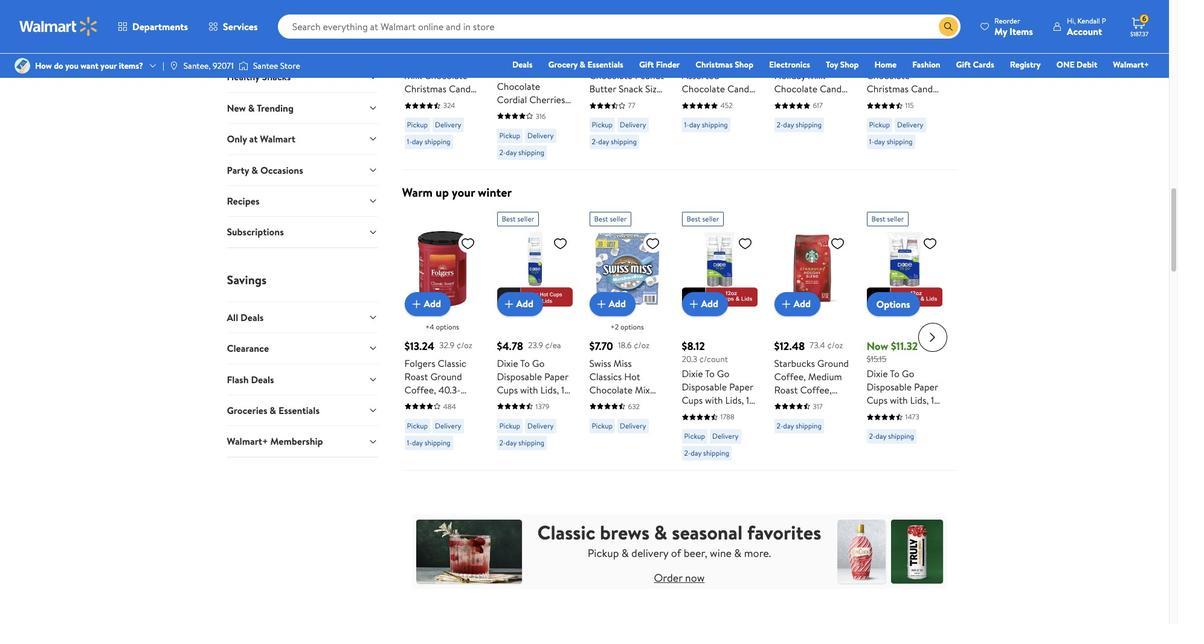 Task type: vqa. For each thing, say whether or not it's contained in the screenshot.
1- corresponding to $3.96 39.2 ¢/oz Hershey's Kisses Milk Chocolate Christmas Candy, Bag 10.1 oz
yes



Task type: locate. For each thing, give the bounding box(es) containing it.
membership
[[270, 435, 323, 449]]

seller
[[518, 214, 534, 224], [610, 214, 627, 224], [702, 214, 719, 224], [887, 214, 904, 224]]

add to cart image for folgers classic roast ground coffee, 40.3-ounce image
[[409, 297, 424, 312]]

folgers
[[405, 357, 435, 370]]

¢/oz inside $7.18 84.5 ¢/oz lindt lindor assorted chocolate candy truffles, 8.5 oz. bag
[[726, 39, 742, 51]]

5 add from the left
[[794, 298, 811, 311]]

best seller for dixie to go disposable paper cups with lids, 12 oz, multicolor, 40 count image at the right top of page
[[687, 214, 719, 224]]

new & trending button
[[227, 92, 378, 123]]

shop right lindor
[[735, 59, 754, 71]]

¢/oz inside $3.96 41.3 ¢/oz reese's milk chocolate peanut butter snack size trees christmas candy, bag 9.6 oz
[[636, 39, 651, 51]]

0 horizontal spatial your
[[101, 60, 117, 72]]

cups down 20.3 at right
[[682, 394, 703, 407]]

1 best seller from the left
[[502, 214, 534, 224]]

oz, inside '$4.78 23.9 ¢/ea dixie to go disposable paper cups with lids, 12 oz, multicolor, 20 count'
[[497, 397, 509, 410]]

0 horizontal spatial multicolor,
[[511, 397, 556, 410]]

one debit
[[1057, 59, 1098, 71]]

shop right the toy
[[840, 59, 859, 71]]

1-day shipping down 452
[[684, 120, 728, 130]]

paper inside $8.12 20.3 ¢/count dixie to go disposable paper cups with lids, 12 oz, multicolor, 40 count
[[729, 381, 753, 394]]

dixie for $4.78
[[497, 357, 518, 370]]

0 vertical spatial your
[[101, 60, 117, 72]]

add to favorites list, dixie to go disposable paper cups with lids, 12 oz, multicolor, 20 count image
[[553, 236, 568, 251]]

p
[[1102, 15, 1106, 26]]

0 horizontal spatial $7.18
[[682, 38, 704, 53]]

&
[[580, 59, 586, 71], [248, 101, 255, 115], [251, 164, 258, 177], [270, 404, 276, 418], [654, 519, 667, 546], [622, 546, 629, 561], [734, 546, 742, 561]]

classic inside classic brews & seasonal favorites pickup & delivery of beer, wine & more.
[[538, 519, 595, 546]]

2 84.5 from the left
[[801, 39, 817, 51]]

lids, inside $8.12 20.3 ¢/count dixie to go disposable paper cups with lids, 12 oz, multicolor, 40 count
[[725, 394, 744, 407]]

1 horizontal spatial 84.5
[[801, 39, 817, 51]]

2 lindt from the left
[[774, 56, 796, 69]]

1 8.5 from the left
[[718, 96, 731, 109]]

shipping down 452
[[702, 120, 728, 130]]

shipping down 324
[[425, 137, 451, 147]]

3 best seller from the left
[[687, 214, 719, 224]]

roast down starbucks
[[774, 383, 798, 397]]

4 add button from the left
[[682, 292, 728, 316]]

best
[[502, 214, 516, 224], [594, 214, 608, 224], [687, 214, 701, 224], [872, 214, 886, 224]]

shop for christmas shop
[[735, 59, 754, 71]]

0 horizontal spatial roast
[[405, 370, 428, 383]]

add to cart image inside add button
[[779, 297, 794, 312]]

reese's
[[589, 56, 620, 69]]

0 vertical spatial holiday
[[774, 69, 806, 82]]

bag inside $3.96 m&m's milk chocolate christmas candy - 10 oz bag
[[896, 96, 912, 109]]

brews
[[600, 519, 650, 546]]

next slide for product carousel list image for $7.18
[[918, 22, 947, 51]]

multicolor, inside '$4.78 23.9 ¢/ea dixie to go disposable paper cups with lids, 12 oz, multicolor, 20 count'
[[511, 397, 556, 410]]

deals inside 'dropdown button'
[[251, 373, 274, 387]]

gift left the cards
[[956, 59, 971, 71]]

flash deals button
[[227, 364, 378, 395]]

0 horizontal spatial candy,
[[449, 82, 478, 96]]

¢/oz for miss
[[634, 340, 650, 352]]

$7.70 18.6 ¢/oz swiss miss classics hot chocolate mix with marshmallows, 30 - 1.38 oz packets
[[589, 339, 664, 437]]

product group containing $12.48
[[774, 207, 850, 466]]

deals link
[[507, 58, 538, 71]]

452
[[721, 100, 733, 111]]

0 vertical spatial next slide for product carousel list image
[[918, 22, 947, 51]]

truffles, left 617
[[774, 96, 808, 109]]

your right up
[[452, 184, 475, 200]]

$3.96 inside $3.96 41.3 ¢/oz reese's milk chocolate peanut butter snack size trees christmas candy, bag 9.6 oz
[[589, 38, 615, 53]]

10 left 115
[[873, 96, 882, 109]]

count inside '$4.78 23.9 ¢/ea dixie to go disposable paper cups with lids, 12 oz, multicolor, 20 count'
[[497, 410, 523, 423]]

candy, inside $3.96 41.3 ¢/oz reese's milk chocolate peanut butter snack size trees christmas candy, bag 9.6 oz
[[589, 109, 618, 122]]

product group containing $1.97
[[497, 0, 573, 165]]

2 truffles, from the left
[[774, 96, 808, 109]]

seller for the product group containing $8.12
[[702, 214, 719, 224]]

lindt left 'lindor' at right
[[774, 56, 796, 69]]

cups
[[497, 383, 518, 397], [682, 394, 703, 407], [867, 394, 888, 407]]

disposable inside '$4.78 23.9 ¢/ea dixie to go disposable paper cups with lids, 12 oz, multicolor, 20 count'
[[497, 370, 542, 383]]

¢/oz inside $13.24 32.9 ¢/oz folgers classic roast ground coffee, 40.3- ounce
[[457, 340, 472, 352]]

0 horizontal spatial candy
[[728, 82, 754, 96]]

candy, up 324
[[449, 82, 478, 96]]

1 vertical spatial essentials
[[279, 404, 320, 418]]

1 $7.18 from the left
[[682, 38, 704, 53]]

your
[[101, 60, 117, 72], [452, 184, 475, 200]]

add up $12.48
[[794, 298, 811, 311]]

12 inside '$4.78 23.9 ¢/ea dixie to go disposable paper cups with lids, 12 oz, multicolor, 20 count'
[[561, 383, 570, 397]]

disposable inside $8.12 20.3 ¢/count dixie to go disposable paper cups with lids, 12 oz, multicolor, 40 count
[[682, 381, 727, 394]]

to inside '$4.78 23.9 ¢/ea dixie to go disposable paper cups with lids, 12 oz, multicolor, 20 count'
[[520, 357, 530, 370]]

dixie to go disposable paper cups with lids, 12 oz, multicolor, 40 count image
[[682, 231, 757, 307]]

chocolate inside $7.18 84.5 ¢/oz lindt lindor assorted chocolate candy truffles, 8.5 oz. bag
[[682, 82, 725, 96]]

oz left 115
[[884, 96, 894, 109]]

1 horizontal spatial ground
[[817, 357, 849, 370]]

1 horizontal spatial shop
[[840, 59, 859, 71]]

groceries
[[227, 404, 267, 418]]

healthy snacks
[[227, 70, 291, 84]]

best seller for dixie to go disposable paper cups with lids, 12 oz, multicolor, 20 count image
[[502, 214, 534, 224]]

disposable
[[497, 370, 542, 383], [682, 381, 727, 394], [867, 381, 912, 394]]

christmas inside $3.96 m&m's milk chocolate christmas candy - 10 oz bag
[[867, 82, 909, 96]]

multicolor, left 20
[[511, 397, 556, 410]]

1 vertical spatial walmart+
[[227, 435, 268, 449]]

2 next slide for product carousel list image from the top
[[918, 323, 947, 352]]

oz. right 452
[[733, 96, 744, 109]]

subscriptions
[[227, 226, 284, 239]]

clearance
[[227, 342, 269, 355]]

1 84.5 from the left
[[708, 39, 724, 51]]

groceries & essentials button
[[227, 395, 378, 426]]

gift cards link
[[951, 58, 1000, 71]]

2 8.5 from the left
[[811, 96, 823, 109]]

0 horizontal spatial shop
[[735, 59, 754, 71]]

bag left 452
[[682, 109, 698, 122]]

$7.18 inside $7.18 84.5 ¢/oz lindt lindor assorted chocolate candy truffles, 8.5 oz. bag
[[682, 38, 704, 53]]

30
[[653, 410, 664, 423]]

3 $3.96 from the left
[[867, 38, 892, 53]]

1 best from the left
[[502, 214, 516, 224]]

deals
[[512, 59, 533, 71], [241, 311, 264, 324], [251, 373, 274, 387]]

only at walmart
[[227, 132, 295, 146]]

lindt right finder
[[682, 56, 703, 69]]

cups inside $8.12 20.3 ¢/count dixie to go disposable paper cups with lids, 12 oz, multicolor, 40 count
[[682, 394, 703, 407]]

santee,
[[184, 60, 211, 72]]

lids, inside '$4.78 23.9 ¢/ea dixie to go disposable paper cups with lids, 12 oz, multicolor, 20 count'
[[541, 383, 559, 397]]

Search search field
[[278, 15, 961, 39]]

paper for $8.12
[[729, 381, 753, 394]]

0 horizontal spatial to
[[520, 357, 530, 370]]

healthy snacks button
[[227, 61, 378, 92]]

seasonal
[[672, 519, 743, 546]]

walmart+ inside dropdown button
[[227, 435, 268, 449]]

chocolate inside $1.97 29.8 ¢/ounces queen anne milk chocolate cordial cherries, 6.6 oz box, 10 pieces
[[497, 80, 540, 93]]

ground inside $12.48 73.4 ¢/oz starbucks ground coffee, medium roast coffee, holiday blend, 1 bag (17 oz)
[[817, 357, 849, 370]]

1 vertical spatial deals
[[241, 311, 264, 324]]

add button up +2
[[589, 292, 636, 316]]

search icon image
[[944, 22, 954, 31]]

to down $11.32
[[890, 367, 900, 381]]

 image
[[239, 60, 248, 72]]

2 horizontal spatial paper
[[914, 381, 938, 394]]

essentials up the walmart+ membership dropdown button
[[279, 404, 320, 418]]

$1.97 29.8 ¢/ounces queen anne milk chocolate cordial cherries, 6.6 oz box, 10 pieces
[[497, 38, 569, 133]]

options
[[436, 322, 459, 332], [621, 322, 644, 332]]

10 right box,
[[544, 106, 553, 119]]

ground down '73.4'
[[817, 357, 849, 370]]

1 horizontal spatial your
[[452, 184, 475, 200]]

1 horizontal spatial oz.
[[826, 96, 837, 109]]

0 horizontal spatial $3.96
[[405, 38, 430, 53]]

lindt for assorted
[[682, 56, 703, 69]]

$3.96 inside $3.96 m&m's milk chocolate christmas candy - 10 oz bag
[[867, 38, 892, 53]]

best up dixie to go disposable paper cups with lids, 12 oz, multicolor, 40 count image at the right top of page
[[687, 214, 701, 224]]

pickup & delivery of beer, wine & more. from classic brews to seasonal favorites. order now. image
[[412, 500, 947, 604]]

bag left the (17
[[774, 410, 790, 423]]

$12.48 73.4 ¢/oz starbucks ground coffee, medium roast coffee, holiday blend, 1 bag (17 oz)
[[774, 339, 849, 423]]

cups for $4.78
[[497, 383, 518, 397]]

- left 1.38
[[589, 423, 593, 437]]

4 add from the left
[[701, 298, 719, 311]]

winter
[[478, 184, 512, 200]]

shipping down 617
[[796, 120, 822, 130]]

0 horizontal spatial truffles,
[[682, 96, 716, 109]]

1 horizontal spatial candy
[[820, 82, 846, 96]]

84.5 inside $7.18 84.5 ¢/oz lindt lindor assorted chocolate candy truffles, 8.5 oz. bag
[[708, 39, 724, 51]]

0 horizontal spatial dixie
[[497, 357, 518, 370]]

truffles,
[[682, 96, 716, 109], [774, 96, 808, 109]]

now
[[867, 339, 889, 354]]

deals right "flash"
[[251, 373, 274, 387]]

best seller up the swiss miss classics hot chocolate mix with marshmallows, 30 - 1.38 oz packets image
[[594, 214, 627, 224]]

3 seller from the left
[[702, 214, 719, 224]]

shipping down 317
[[796, 421, 822, 431]]

with inside '$4.78 23.9 ¢/ea dixie to go disposable paper cups with lids, 12 oz, multicolor, 20 count'
[[520, 383, 538, 397]]

$3.96 m&m's milk chocolate christmas candy - 10 oz bag
[[867, 38, 938, 109]]

to down ¢/count
[[705, 367, 715, 381]]

2 best from the left
[[594, 214, 608, 224]]

1 horizontal spatial truffles,
[[774, 96, 808, 109]]

dixie down $4.78
[[497, 357, 518, 370]]

3 add button from the left
[[589, 292, 636, 316]]

flash
[[227, 373, 249, 387]]

10 inside $3.96 m&m's milk chocolate christmas candy - 10 oz bag
[[873, 96, 882, 109]]

0 horizontal spatial ground
[[430, 370, 462, 383]]

chocolate inside $3.96 39.2 ¢/oz hershey's kisses milk chocolate christmas candy, bag 10.1 oz
[[424, 69, 468, 82]]

2 horizontal spatial lids,
[[910, 394, 929, 407]]

oz. inside $7.18 84.5 ¢/oz lindt lindor assorted chocolate candy truffles, 8.5 oz. bag
[[733, 96, 744, 109]]

0 horizontal spatial options
[[436, 322, 459, 332]]

go down ¢/count
[[717, 367, 730, 381]]

dixie to go disposable paper cups with lids, 12 oz, multicolor, 60 count image
[[867, 231, 942, 307]]

0 horizontal spatial walmart+
[[227, 435, 268, 449]]

electronics
[[769, 59, 810, 71]]

¢/oz for ground
[[827, 340, 843, 352]]

with inside $7.70 18.6 ¢/oz swiss miss classics hot chocolate mix with marshmallows, 30 - 1.38 oz packets
[[589, 397, 607, 410]]

add to cart image for the swiss miss classics hot chocolate mix with marshmallows, 30 - 1.38 oz packets image
[[594, 297, 609, 312]]

$7.18 for lindt lindor holiday milk chocolate candy truffles, 8.5 oz. bag
[[774, 38, 796, 53]]

0 horizontal spatial disposable
[[497, 370, 542, 383]]

oz. right 617
[[826, 96, 837, 109]]

savings
[[227, 272, 267, 288]]

- inside $3.96 m&m's milk chocolate christmas candy - 10 oz bag
[[867, 96, 871, 109]]

0 vertical spatial essentials
[[588, 59, 624, 71]]

next slide for product carousel list image for $12.48
[[918, 323, 947, 352]]

1 vertical spatial your
[[452, 184, 475, 200]]

hershey's
[[405, 56, 445, 69]]

gift left finder
[[639, 59, 654, 71]]

reorder
[[995, 15, 1020, 26]]

1 oz. from the left
[[733, 96, 744, 109]]

best up dixie to go disposable paper cups with lids, 12 oz, multicolor, 60 count image
[[872, 214, 886, 224]]

1 holiday from the top
[[774, 69, 806, 82]]

0 horizontal spatial  image
[[15, 58, 30, 74]]

count for $8.12
[[682, 421, 708, 434]]

2 options from the left
[[621, 322, 644, 332]]

cups down $4.78
[[497, 383, 518, 397]]

best for the product group containing $8.12
[[687, 214, 701, 224]]

1 horizontal spatial disposable
[[682, 381, 727, 394]]

add up +2
[[609, 298, 626, 311]]

seller up dixie to go disposable paper cups with lids, 12 oz, multicolor, 60 count image
[[887, 214, 904, 224]]

groceries & essentials
[[227, 404, 320, 418]]

essentials inside dropdown button
[[279, 404, 320, 418]]

1 vertical spatial holiday
[[774, 397, 806, 410]]

dixie down $15.15
[[867, 367, 888, 381]]

anne
[[528, 66, 550, 80]]

2 horizontal spatial candy
[[911, 82, 938, 96]]

2 horizontal spatial oz,
[[867, 407, 879, 421]]

oz, right the 30
[[682, 407, 694, 421]]

1 horizontal spatial to
[[705, 367, 715, 381]]

add to cart image
[[409, 0, 424, 10], [594, 0, 609, 10], [779, 0, 794, 10], [779, 297, 794, 312]]

product group containing $13.24
[[405, 207, 480, 466]]

0 vertical spatial walmart+
[[1113, 59, 1149, 71]]

to for $4.78
[[520, 357, 530, 370]]

snack
[[619, 82, 643, 96]]

2 candy from the left
[[820, 82, 846, 96]]

with inside $8.12 20.3 ¢/count dixie to go disposable paper cups with lids, 12 oz, multicolor, 40 count
[[705, 394, 723, 407]]

1 horizontal spatial multicolor,
[[696, 407, 741, 421]]

oz right 10.1
[[438, 96, 447, 109]]

6.6
[[497, 106, 510, 119]]

classic left brews
[[538, 519, 595, 546]]

best seller up dixie to go disposable paper cups with lids, 12 oz, multicolor, 60 count image
[[872, 214, 904, 224]]

options for +4 options
[[436, 322, 459, 332]]

add button up $4.78
[[497, 292, 543, 316]]

only
[[227, 132, 247, 146]]

classic
[[438, 357, 466, 370], [538, 519, 595, 546]]

1 horizontal spatial gift
[[956, 59, 971, 71]]

1 add button from the left
[[405, 292, 451, 316]]

bag left 9.6 at the right top of page
[[621, 109, 636, 122]]

0 horizontal spatial go
[[532, 357, 545, 370]]

trending
[[257, 101, 294, 115]]

best for the product group containing now $11.32
[[872, 214, 886, 224]]

¢/ea
[[545, 340, 561, 352]]

$7.18 for lindt lindor assorted chocolate candy truffles, 8.5 oz. bag
[[682, 38, 704, 53]]

0 horizontal spatial -
[[589, 423, 593, 437]]

add up 23.9
[[516, 298, 534, 311]]

candy up 452
[[728, 82, 754, 96]]

gift
[[639, 59, 654, 71], [956, 59, 971, 71]]

1 horizontal spatial cups
[[682, 394, 703, 407]]

2 oz. from the left
[[826, 96, 837, 109]]

lindor
[[705, 56, 732, 69]]

1 next slide for product carousel list image from the top
[[918, 22, 947, 51]]

$8.12 20.3 ¢/count dixie to go disposable paper cups with lids, 12 oz, multicolor, 40 count
[[682, 339, 755, 434]]

1 horizontal spatial count
[[682, 421, 708, 434]]

1 horizontal spatial lindt
[[774, 56, 796, 69]]

deals right 29.8
[[512, 59, 533, 71]]

$3.96 for $3.96 39.2 ¢/oz hershey's kisses milk chocolate christmas candy, bag 10.1 oz
[[405, 38, 430, 53]]

¢/oz inside $3.96 39.2 ¢/oz hershey's kisses milk chocolate christmas candy, bag 10.1 oz
[[452, 39, 467, 51]]

¢/oz up christmas shop
[[726, 39, 742, 51]]

cups right '1'
[[867, 394, 888, 407]]

0 horizontal spatial lids,
[[541, 383, 559, 397]]

1 horizontal spatial dixie
[[682, 367, 703, 381]]

2 $3.96 from the left
[[589, 38, 615, 53]]

options right +4
[[436, 322, 459, 332]]

milk inside $1.97 29.8 ¢/ounces queen anne milk chocolate cordial cherries, 6.6 oz box, 10 pieces
[[552, 66, 569, 80]]

0 horizontal spatial oz.
[[733, 96, 744, 109]]

1 horizontal spatial go
[[717, 367, 730, 381]]

¢/oz inside $12.48 73.4 ¢/oz starbucks ground coffee, medium roast coffee, holiday blend, 1 bag (17 oz)
[[827, 340, 843, 352]]

delivery down 77
[[620, 120, 646, 130]]

add to cart image
[[502, 0, 516, 10], [687, 0, 701, 10], [409, 297, 424, 312], [502, 297, 516, 312], [594, 297, 609, 312], [687, 297, 701, 312]]

40
[[743, 407, 755, 421]]

2 gift from the left
[[956, 59, 971, 71]]

fashion
[[913, 59, 941, 71]]

next slide for product carousel list image
[[918, 22, 947, 51], [918, 323, 947, 352]]

2 $7.18 from the left
[[774, 38, 796, 53]]

shipping down 115
[[887, 137, 913, 147]]

1 horizontal spatial  image
[[169, 61, 179, 71]]

walmart+
[[1113, 59, 1149, 71], [227, 435, 268, 449]]

to for $8.12
[[705, 367, 715, 381]]

1 horizontal spatial lids,
[[725, 394, 744, 407]]

$3.96 up m&m's
[[867, 38, 892, 53]]

$7.18 up assorted
[[682, 38, 704, 53]]

lindt inside $7.18 84.5 ¢/oz lindt lindor assorted chocolate candy truffles, 8.5 oz. bag
[[682, 56, 703, 69]]

¢/oz inside $7.70 18.6 ¢/oz swiss miss classics hot chocolate mix with marshmallows, 30 - 1.38 oz packets
[[634, 340, 650, 352]]

317
[[813, 402, 823, 412]]

5 add button from the left
[[774, 292, 821, 316]]

1 horizontal spatial $3.96
[[589, 38, 615, 53]]

delivery down "316"
[[528, 130, 554, 141]]

2 horizontal spatial 12
[[931, 394, 940, 407]]

1 horizontal spatial candy,
[[589, 109, 618, 122]]

1 shop from the left
[[735, 59, 754, 71]]

oz inside $3.96 39.2 ¢/oz hershey's kisses milk chocolate christmas candy, bag 10.1 oz
[[438, 96, 447, 109]]

0 horizontal spatial cups
[[497, 383, 518, 397]]

options
[[877, 298, 910, 311]]

1 truffles, from the left
[[682, 96, 716, 109]]

1- for $3.96 39.2 ¢/oz hershey's kisses milk chocolate christmas candy, bag 10.1 oz
[[407, 137, 412, 147]]

0 horizontal spatial 84.5
[[708, 39, 724, 51]]

2 best seller from the left
[[594, 214, 627, 224]]

3 candy from the left
[[911, 82, 938, 96]]

paper up "60"
[[914, 381, 938, 394]]

1 options from the left
[[436, 322, 459, 332]]

|
[[163, 60, 164, 72]]

$3.96 inside $3.96 39.2 ¢/oz hershey's kisses milk chocolate christmas candy, bag 10.1 oz
[[405, 38, 430, 53]]

2 horizontal spatial go
[[902, 367, 915, 381]]

1 horizontal spatial oz,
[[682, 407, 694, 421]]

(17
[[793, 410, 804, 423]]

product group containing $7.70
[[589, 207, 665, 466]]

disposable down $4.78
[[497, 370, 542, 383]]

holiday inside $7.18 84.5 ¢/oz lindt lindor holiday milk chocolate candy truffles, 8.5 oz. bag
[[774, 69, 806, 82]]

$7.18 inside $7.18 84.5 ¢/oz lindt lindor holiday milk chocolate candy truffles, 8.5 oz. bag
[[774, 38, 796, 53]]

new & trending
[[227, 101, 294, 115]]

christmas
[[696, 59, 733, 71], [405, 82, 447, 96], [867, 82, 909, 96], [614, 96, 656, 109]]

1 horizontal spatial $7.18
[[774, 38, 796, 53]]

with up 1379
[[520, 383, 538, 397]]

starbucks ground coffee, medium roast coffee, holiday blend, 1 bag (17 oz) image
[[774, 231, 850, 307]]

0 horizontal spatial essentials
[[279, 404, 320, 418]]

0 horizontal spatial paper
[[544, 370, 568, 383]]

oz, inside "now $11.32 $15.15 dixie to go disposable paper cups with lids, 12 oz, multicolor, 60 count"
[[867, 407, 879, 421]]

classic down 32.9
[[438, 357, 466, 370]]

4 seller from the left
[[887, 214, 904, 224]]

1 horizontal spatial essentials
[[588, 59, 624, 71]]

Walmart Site-Wide search field
[[278, 15, 961, 39]]

8.5 down assorted
[[718, 96, 731, 109]]

walmart+ membership
[[227, 435, 323, 449]]

deals right all
[[241, 311, 264, 324]]

1 horizontal spatial walmart+
[[1113, 59, 1149, 71]]

oz, inside $8.12 20.3 ¢/count dixie to go disposable paper cups with lids, 12 oz, multicolor, 40 count
[[682, 407, 694, 421]]

milk inside $3.96 39.2 ¢/oz hershey's kisses milk chocolate christmas candy, bag 10.1 oz
[[405, 69, 422, 82]]

1 horizontal spatial options
[[621, 322, 644, 332]]

do
[[54, 60, 63, 72]]

delivery down 484
[[435, 421, 461, 431]]

¢/oz for lindor
[[726, 39, 742, 51]]

$7.18
[[682, 38, 704, 53], [774, 38, 796, 53]]

oz inside $3.96 41.3 ¢/oz reese's milk chocolate peanut butter snack size trees christmas candy, bag 9.6 oz
[[653, 109, 662, 122]]

candy, down butter
[[589, 109, 618, 122]]

paper up 20
[[544, 370, 568, 383]]

santee store
[[253, 60, 300, 72]]

walmart+ for walmart+
[[1113, 59, 1149, 71]]

1 horizontal spatial classic
[[538, 519, 595, 546]]

lindt inside $7.18 84.5 ¢/oz lindt lindor holiday milk chocolate candy truffles, 8.5 oz. bag
[[774, 56, 796, 69]]

your right want
[[101, 60, 117, 72]]

to down 23.9
[[520, 357, 530, 370]]

2 vertical spatial deals
[[251, 373, 274, 387]]

count left 1788
[[682, 421, 708, 434]]

0 vertical spatial -
[[867, 96, 871, 109]]

1 horizontal spatial paper
[[729, 381, 753, 394]]

add to favorites list, swiss miss classics hot chocolate mix with marshmallows, 30 - 1.38 oz packets image
[[646, 236, 660, 251]]

¢/oz for lindor
[[819, 39, 835, 51]]

 image right | on the left of the page
[[169, 61, 179, 71]]

84.5 up lindor
[[708, 39, 724, 51]]

84.5 for lindor
[[801, 39, 817, 51]]

candy up 617
[[820, 82, 846, 96]]

0 horizontal spatial 12
[[561, 383, 570, 397]]

3 add from the left
[[609, 298, 626, 311]]

2 horizontal spatial multicolor,
[[881, 407, 926, 421]]

20.3
[[682, 353, 697, 365]]

deals for flash deals
[[251, 373, 274, 387]]

swiss miss classics hot chocolate mix with marshmallows, 30 - 1.38 oz packets image
[[589, 231, 665, 307]]

4 best seller from the left
[[872, 214, 904, 224]]

6 $187.37
[[1131, 13, 1149, 38]]

1 horizontal spatial 10
[[873, 96, 882, 109]]

2 horizontal spatial dixie
[[867, 367, 888, 381]]

2 add from the left
[[516, 298, 534, 311]]

roast inside $12.48 73.4 ¢/oz starbucks ground coffee, medium roast coffee, holiday blend, 1 bag (17 oz)
[[774, 383, 798, 397]]

occasions
[[260, 164, 303, 177]]

4 best from the left
[[872, 214, 886, 224]]

oz)
[[806, 410, 821, 423]]

milk inside $3.96 41.3 ¢/oz reese's milk chocolate peanut butter snack size trees christmas candy, bag 9.6 oz
[[623, 56, 640, 69]]

essentials
[[588, 59, 624, 71], [279, 404, 320, 418]]

paper inside "now $11.32 $15.15 dixie to go disposable paper cups with lids, 12 oz, multicolor, 60 count"
[[914, 381, 938, 394]]

best for the product group containing $4.78
[[502, 214, 516, 224]]

84.5 up 'lindor' at right
[[801, 39, 817, 51]]

to inside $8.12 20.3 ¢/count dixie to go disposable paper cups with lids, 12 oz, multicolor, 40 count
[[705, 367, 715, 381]]

1 gift from the left
[[639, 59, 654, 71]]

lids, up the 1473
[[910, 394, 929, 407]]

2 horizontal spatial disposable
[[867, 381, 912, 394]]

0 horizontal spatial classic
[[438, 357, 466, 370]]

go inside "now $11.32 $15.15 dixie to go disposable paper cups with lids, 12 oz, multicolor, 60 count"
[[902, 367, 915, 381]]

dixie down 20.3 at right
[[682, 367, 703, 381]]

christmas inside $3.96 41.3 ¢/oz reese's milk chocolate peanut butter snack size trees christmas candy, bag 9.6 oz
[[614, 96, 656, 109]]

0 horizontal spatial 10
[[544, 106, 553, 119]]

count inside "now $11.32 $15.15 dixie to go disposable paper cups with lids, 12 oz, multicolor, 60 count"
[[867, 421, 893, 434]]

12 for $4.78
[[561, 383, 570, 397]]

next slide for product carousel list image up "fashion"
[[918, 22, 947, 51]]

with up the 1473
[[890, 394, 908, 407]]

¢/oz for milk
[[636, 39, 651, 51]]

2 horizontal spatial count
[[867, 421, 893, 434]]

2 seller from the left
[[610, 214, 627, 224]]

add button up $8.12
[[682, 292, 728, 316]]

1 horizontal spatial -
[[867, 96, 871, 109]]

2 horizontal spatial cups
[[867, 394, 888, 407]]

2 shop from the left
[[840, 59, 859, 71]]

84.5 for lindor
[[708, 39, 724, 51]]

2 holiday from the top
[[774, 397, 806, 410]]

12 for $8.12
[[746, 394, 755, 407]]

 image for santee, 92071
[[169, 61, 179, 71]]

1 vertical spatial classic
[[538, 519, 595, 546]]

paper inside '$4.78 23.9 ¢/ea dixie to go disposable paper cups with lids, 12 oz, multicolor, 20 count'
[[544, 370, 568, 383]]

40.3-
[[439, 383, 461, 397]]

2 horizontal spatial to
[[890, 367, 900, 381]]

dixie inside '$4.78 23.9 ¢/ea dixie to go disposable paper cups with lids, 12 oz, multicolor, 20 count'
[[497, 357, 518, 370]]

walmart+ for walmart+ membership
[[227, 435, 268, 449]]

marshmallows,
[[589, 410, 651, 423]]

with up 1788
[[705, 394, 723, 407]]

2-day shipping down 1788
[[684, 448, 729, 459]]

20
[[558, 397, 569, 410]]

go inside '$4.78 23.9 ¢/ea dixie to go disposable paper cups with lids, 12 oz, multicolor, 20 count'
[[532, 357, 545, 370]]

seller up the swiss miss classics hot chocolate mix with marshmallows, 30 - 1.38 oz packets image
[[610, 214, 627, 224]]

oz. inside $7.18 84.5 ¢/oz lindt lindor holiday milk chocolate candy truffles, 8.5 oz. bag
[[826, 96, 837, 109]]

add button for folgers classic roast ground coffee, 40.3-ounce image
[[405, 292, 451, 316]]

add to cart image up $12.48
[[779, 297, 794, 312]]

best seller for the swiss miss classics hot chocolate mix with marshmallows, 30 - 1.38 oz packets image
[[594, 214, 627, 224]]

add button
[[405, 292, 451, 316], [497, 292, 543, 316], [589, 292, 636, 316], [682, 292, 728, 316], [774, 292, 821, 316]]

12 inside $8.12 20.3 ¢/count dixie to go disposable paper cups with lids, 12 oz, multicolor, 40 count
[[746, 394, 755, 407]]

shipping down 484
[[425, 438, 451, 448]]

2 horizontal spatial $3.96
[[867, 38, 892, 53]]

1 horizontal spatial 12
[[746, 394, 755, 407]]

all
[[227, 311, 238, 324]]

lindt for holiday
[[774, 56, 796, 69]]

best up the swiss miss classics hot chocolate mix with marshmallows, 30 - 1.38 oz packets image
[[594, 214, 608, 224]]

0 horizontal spatial 8.5
[[718, 96, 731, 109]]

1 vertical spatial -
[[589, 423, 593, 437]]

with inside "now $11.32 $15.15 dixie to go disposable paper cups with lids, 12 oz, multicolor, 60 count"
[[890, 394, 908, 407]]

0 horizontal spatial lindt
[[682, 56, 703, 69]]

1 vertical spatial candy,
[[589, 109, 618, 122]]

product group
[[405, 0, 480, 165], [497, 0, 573, 165], [589, 0, 665, 165], [682, 0, 757, 165], [774, 0, 850, 165], [867, 0, 942, 165], [405, 207, 480, 466], [497, 207, 573, 466], [589, 207, 665, 466], [682, 207, 757, 466], [774, 207, 850, 466], [867, 207, 942, 466]]

truffles, inside $7.18 84.5 ¢/oz lindt lindor assorted chocolate candy truffles, 8.5 oz. bag
[[682, 96, 716, 109]]

0 horizontal spatial count
[[497, 410, 523, 423]]

oz,
[[497, 397, 509, 410], [682, 407, 694, 421], [867, 407, 879, 421]]

candy inside $7.18 84.5 ¢/oz lindt lindor holiday milk chocolate candy truffles, 8.5 oz. bag
[[820, 82, 846, 96]]

8.5 down 'lindor' at right
[[811, 96, 823, 109]]

1 horizontal spatial roast
[[774, 383, 798, 397]]

chocolate inside $3.96 m&m's milk chocolate christmas candy - 10 oz bag
[[867, 69, 910, 82]]

$13.24 32.9 ¢/oz folgers classic roast ground coffee, 40.3- ounce
[[405, 339, 472, 410]]

shop for toy shop
[[840, 59, 859, 71]]

1 lindt from the left
[[682, 56, 703, 69]]

add for add to cart image within the add button
[[794, 298, 811, 311]]

1 vertical spatial next slide for product carousel list image
[[918, 323, 947, 352]]

with for 23.9
[[520, 383, 538, 397]]

delivery down 1788
[[712, 432, 739, 442]]

add up $8.12
[[701, 298, 719, 311]]

84.5 inside $7.18 84.5 ¢/oz lindt lindor holiday milk chocolate candy truffles, 8.5 oz. bag
[[801, 39, 817, 51]]

blend,
[[808, 397, 834, 410]]

1 candy from the left
[[728, 82, 754, 96]]

¢/oz inside $7.18 84.5 ¢/oz lindt lindor holiday milk chocolate candy truffles, 8.5 oz. bag
[[819, 39, 835, 51]]

count inside $8.12 20.3 ¢/count dixie to go disposable paper cups with lids, 12 oz, multicolor, 40 count
[[682, 421, 708, 434]]

bag left 10.1
[[405, 96, 420, 109]]

go for $4.78
[[532, 357, 545, 370]]

1 seller from the left
[[518, 214, 534, 224]]

$8.12
[[682, 339, 705, 354]]

chocolate inside $3.96 41.3 ¢/oz reese's milk chocolate peanut butter snack size trees christmas candy, bag 9.6 oz
[[589, 69, 633, 82]]

3 best from the left
[[687, 214, 701, 224]]

holiday inside $12.48 73.4 ¢/oz starbucks ground coffee, medium roast coffee, holiday blend, 1 bag (17 oz)
[[774, 397, 806, 410]]

candy inside $3.96 m&m's milk chocolate christmas candy - 10 oz bag
[[911, 82, 938, 96]]

0 vertical spatial candy,
[[449, 82, 478, 96]]

0 horizontal spatial oz,
[[497, 397, 509, 410]]

1 add from the left
[[424, 298, 441, 311]]

1 $3.96 from the left
[[405, 38, 430, 53]]

add up +4
[[424, 298, 441, 311]]

1 horizontal spatial 8.5
[[811, 96, 823, 109]]

2 add button from the left
[[497, 292, 543, 316]]

617
[[813, 100, 823, 111]]

warm
[[402, 184, 433, 200]]

0 horizontal spatial gift
[[639, 59, 654, 71]]

deals inside dropdown button
[[241, 311, 264, 324]]

0 vertical spatial classic
[[438, 357, 466, 370]]

lids, up 1379
[[541, 383, 559, 397]]

cups inside '$4.78 23.9 ¢/ea dixie to go disposable paper cups with lids, 12 oz, multicolor, 20 count'
[[497, 383, 518, 397]]

 image
[[15, 58, 30, 74], [169, 61, 179, 71]]

pickup inside classic brews & seasonal favorites pickup & delivery of beer, wine & more.
[[588, 546, 619, 561]]

seller for the product group containing $7.70
[[610, 214, 627, 224]]



Task type: describe. For each thing, give the bounding box(es) containing it.
assorted
[[682, 69, 719, 82]]

add for dixie to go disposable paper cups with lids, 12 oz, multicolor, 20 count image add to cart icon
[[516, 298, 534, 311]]

add to cart image up 'walmart site-wide' search field
[[594, 0, 609, 10]]

m&m's
[[867, 56, 896, 69]]

1788
[[721, 412, 735, 422]]

coffee, down $12.48
[[774, 370, 806, 383]]

coffee, inside $13.24 32.9 ¢/oz folgers classic roast ground coffee, 40.3- ounce
[[405, 383, 436, 397]]

add to cart image for dixie to go disposable paper cups with lids, 12 oz, multicolor, 40 count image at the right top of page
[[687, 297, 701, 312]]

316
[[536, 111, 546, 121]]

disposable for $4.78
[[497, 370, 542, 383]]

peanut
[[635, 69, 664, 82]]

$4.78 23.9 ¢/ea dixie to go disposable paper cups with lids, 12 oz, multicolor, 20 count
[[497, 339, 570, 423]]

¢/oz for classic
[[457, 340, 472, 352]]

add to favorites list, dixie to go disposable paper cups with lids, 12 oz, multicolor, 40 count image
[[738, 236, 753, 251]]

more.
[[744, 546, 771, 561]]

toy shop link
[[821, 58, 864, 71]]

add for the swiss miss classics hot chocolate mix with marshmallows, 30 - 1.38 oz packets image add to cart icon
[[609, 298, 626, 311]]

add for add to cart icon for folgers classic roast ground coffee, 40.3-ounce image
[[424, 298, 441, 311]]

folgers classic roast ground coffee, 40.3-ounce image
[[405, 231, 480, 307]]

to inside "now $11.32 $15.15 dixie to go disposable paper cups with lids, 12 oz, multicolor, 60 count"
[[890, 367, 900, 381]]

& left delivery
[[622, 546, 629, 561]]

add button for dixie to go disposable paper cups with lids, 12 oz, multicolor, 40 count image at the right top of page
[[682, 292, 728, 316]]

options for +2 options
[[621, 322, 644, 332]]

115
[[906, 100, 914, 111]]

32.9
[[439, 340, 455, 352]]

hi,
[[1067, 15, 1076, 26]]

bag inside $7.18 84.5 ¢/oz lindt lindor assorted chocolate candy truffles, 8.5 oz. bag
[[682, 109, 698, 122]]

delivery down 632
[[620, 421, 646, 431]]

¢/oz for kisses
[[452, 39, 467, 51]]

$3.96 for $3.96 41.3 ¢/oz reese's milk chocolate peanut butter snack size trees christmas candy, bag 9.6 oz
[[589, 38, 615, 53]]

1- for $13.24 32.9 ¢/oz folgers classic roast ground coffee, 40.3- ounce
[[407, 438, 412, 448]]

services
[[223, 20, 258, 33]]

chocolate inside $7.18 84.5 ¢/oz lindt lindor holiday milk chocolate candy truffles, 8.5 oz. bag
[[774, 82, 818, 96]]

flash deals
[[227, 373, 274, 387]]

$15.15
[[867, 353, 887, 365]]

bag inside $12.48 73.4 ¢/oz starbucks ground coffee, medium roast coffee, holiday blend, 1 bag (17 oz)
[[774, 410, 790, 423]]

oz inside $3.96 m&m's milk chocolate christmas candy - 10 oz bag
[[884, 96, 894, 109]]

candy inside $7.18 84.5 ¢/oz lindt lindor assorted chocolate candy truffles, 8.5 oz. bag
[[728, 82, 754, 96]]

92071
[[213, 60, 234, 72]]

disposable for $8.12
[[682, 381, 727, 394]]

dixie inside "now $11.32 $15.15 dixie to go disposable paper cups with lids, 12 oz, multicolor, 60 count"
[[867, 367, 888, 381]]

add to favorites list, dixie to go disposable paper cups with lids, 12 oz, multicolor, 60 count image
[[923, 236, 938, 251]]

at
[[249, 132, 258, 146]]

add to cart image up hershey's
[[409, 0, 424, 10]]

multicolor, for $8.12
[[696, 407, 741, 421]]

$3.96 39.2 ¢/oz hershey's kisses milk chocolate christmas candy, bag 10.1 oz
[[405, 38, 478, 109]]

go for $8.12
[[717, 367, 730, 381]]

oz, for $4.78
[[497, 397, 509, 410]]

ground inside $13.24 32.9 ¢/oz folgers classic roast ground coffee, 40.3- ounce
[[430, 370, 462, 383]]

shipping down 1379
[[518, 438, 544, 448]]

& right wine at bottom
[[734, 546, 742, 561]]

now $11.32 $15.15 dixie to go disposable paper cups with lids, 12 oz, multicolor, 60 count
[[867, 339, 940, 434]]

cups inside "now $11.32 $15.15 dixie to go disposable paper cups with lids, 12 oz, multicolor, 60 count"
[[867, 394, 888, 407]]

with for 20.3
[[705, 394, 723, 407]]

shipping down 1788
[[703, 448, 729, 459]]

2-day shipping down 1379
[[499, 438, 544, 448]]

registry link
[[1005, 58, 1046, 71]]

electronics link
[[764, 58, 816, 71]]

- inside $7.70 18.6 ¢/oz swiss miss classics hot chocolate mix with marshmallows, 30 - 1.38 oz packets
[[589, 423, 593, 437]]

registry
[[1010, 59, 1041, 71]]

you
[[65, 60, 79, 72]]

$3.96 for $3.96 m&m's milk chocolate christmas candy - 10 oz bag
[[867, 38, 892, 53]]

christmas shop link
[[690, 58, 759, 71]]

how do you want your items?
[[35, 60, 143, 72]]

+4
[[425, 322, 434, 332]]

hot
[[624, 370, 641, 383]]

one debit link
[[1051, 58, 1103, 71]]

add for dixie to go disposable paper cups with lids, 12 oz, multicolor, 40 count image at the right top of page add to cart icon
[[701, 298, 719, 311]]

gift for gift cards
[[956, 59, 971, 71]]

add button for dixie to go disposable paper cups with lids, 12 oz, multicolor, 20 count image
[[497, 292, 543, 316]]

multicolor, for $4.78
[[511, 397, 556, 410]]

count for $4.78
[[497, 410, 523, 423]]

add to favorites list, folgers classic roast ground coffee, 40.3-ounce image
[[461, 236, 475, 251]]

christmas inside $3.96 39.2 ¢/oz hershey's kisses milk chocolate christmas candy, bag 10.1 oz
[[405, 82, 447, 96]]

$4.78
[[497, 339, 523, 354]]

warm up your winter
[[402, 184, 512, 200]]

dixie for $8.12
[[682, 367, 703, 381]]

trees
[[589, 96, 611, 109]]

delivery
[[632, 546, 669, 561]]

41.3
[[620, 39, 634, 51]]

one
[[1057, 59, 1075, 71]]

milk inside $3.96 m&m's milk chocolate christmas candy - 10 oz bag
[[898, 56, 915, 69]]

shipping down the 1473
[[888, 432, 914, 442]]

dixie to go disposable paper cups with lids, 12 oz, multicolor, 20 count image
[[497, 231, 573, 307]]

santee, 92071
[[184, 60, 234, 72]]

walmart
[[260, 132, 295, 146]]

essentials for grocery & essentials
[[588, 59, 624, 71]]

1- for $3.96 m&m's milk chocolate christmas candy - 10 oz bag
[[869, 137, 874, 147]]

8.5 inside $7.18 84.5 ¢/oz lindt lindor assorted chocolate candy truffles, 8.5 oz. bag
[[718, 96, 731, 109]]

delivery down 324
[[435, 120, 461, 130]]

& right the grocery
[[580, 59, 586, 71]]

gift finder
[[639, 59, 680, 71]]

9.6
[[639, 109, 651, 122]]

box,
[[524, 106, 542, 119]]

milk inside $7.18 84.5 ¢/oz lindt lindor holiday milk chocolate candy truffles, 8.5 oz. bag
[[808, 69, 826, 82]]

classic inside $13.24 32.9 ¢/oz folgers classic roast ground coffee, 40.3- ounce
[[438, 357, 466, 370]]

77
[[628, 100, 635, 111]]

add to cart image up electronics
[[779, 0, 794, 10]]

starbucks
[[774, 357, 815, 370]]

2-day shipping down 317
[[777, 421, 822, 431]]

oz, for $8.12
[[682, 407, 694, 421]]

product group containing $8.12
[[682, 207, 757, 466]]

items?
[[119, 60, 143, 72]]

$7.70
[[589, 339, 613, 354]]

632
[[628, 402, 640, 412]]

paper for $4.78
[[544, 370, 568, 383]]

bag inside $3.96 39.2 ¢/oz hershey's kisses milk chocolate christmas candy, bag 10.1 oz
[[405, 96, 420, 109]]

$1.97
[[497, 38, 520, 53]]

options link
[[867, 292, 920, 316]]

oz inside $1.97 29.8 ¢/ounces queen anne milk chocolate cordial cherries, 6.6 oz box, 10 pieces
[[512, 106, 521, 119]]

delivery down 115
[[897, 120, 924, 130]]

1.38
[[596, 423, 611, 437]]

lids, for $8.12
[[725, 394, 744, 407]]

10.1
[[423, 96, 436, 109]]

1379
[[536, 402, 550, 412]]

60
[[928, 407, 939, 421]]

 image for how do you want your items?
[[15, 58, 30, 74]]

finder
[[656, 59, 680, 71]]

& right new
[[248, 101, 255, 115]]

+2
[[611, 322, 619, 332]]

party & occasions
[[227, 164, 303, 177]]

0 vertical spatial deals
[[512, 59, 533, 71]]

1-day shipping for $13.24 32.9 ¢/oz folgers classic roast ground coffee, 40.3- ounce
[[407, 438, 451, 448]]

snacks
[[262, 70, 291, 84]]

8.5 inside $7.18 84.5 ¢/oz lindt lindor holiday milk chocolate candy truffles, 8.5 oz. bag
[[811, 96, 823, 109]]

chocolate inside $7.70 18.6 ¢/oz swiss miss classics hot chocolate mix with marshmallows, 30 - 1.38 oz packets
[[589, 383, 633, 397]]

lids, inside "now $11.32 $15.15 dixie to go disposable paper cups with lids, 12 oz, multicolor, 60 count"
[[910, 394, 929, 407]]

truffles, inside $7.18 84.5 ¢/oz lindt lindor holiday milk chocolate candy truffles, 8.5 oz. bag
[[774, 96, 808, 109]]

recipes
[[227, 195, 260, 208]]

+4 options
[[425, 322, 459, 332]]

2-day shipping down pieces
[[499, 147, 544, 157]]

fashion link
[[907, 58, 946, 71]]

shipping down 77
[[611, 137, 637, 147]]

& left of
[[654, 519, 667, 546]]

departments
[[132, 20, 188, 33]]

add to favorites list, starbucks ground coffee, medium roast coffee, holiday blend, 1 bag (17 oz) image
[[831, 236, 845, 251]]

order now
[[654, 571, 705, 586]]

$11.32
[[891, 339, 918, 354]]

candy, inside $3.96 39.2 ¢/oz hershey's kisses milk chocolate christmas candy, bag 10.1 oz
[[449, 82, 478, 96]]

product group containing $4.78
[[497, 207, 573, 466]]

best seller for dixie to go disposable paper cups with lids, 12 oz, multicolor, 60 count image
[[872, 214, 904, 224]]

seller for the product group containing $4.78
[[518, 214, 534, 224]]

ounce
[[405, 397, 433, 410]]

1-day shipping for $3.96 m&m's milk chocolate christmas candy - 10 oz bag
[[869, 137, 913, 147]]

roast inside $13.24 32.9 ¢/oz folgers classic roast ground coffee, 40.3- ounce
[[405, 370, 428, 383]]

kendall
[[1078, 15, 1100, 26]]

all deals button
[[227, 302, 378, 333]]

add to cart image for dixie to go disposable paper cups with lids, 12 oz, multicolor, 20 count image
[[502, 297, 516, 312]]

& right party on the top left
[[251, 164, 258, 177]]

lids, for $4.78
[[541, 383, 559, 397]]

best for the product group containing $7.70
[[594, 214, 608, 224]]

bag inside $3.96 41.3 ¢/oz reese's milk chocolate peanut butter snack size trees christmas candy, bag 9.6 oz
[[621, 109, 636, 122]]

cards
[[973, 59, 994, 71]]

gift for gift finder
[[639, 59, 654, 71]]

bag inside $7.18 84.5 ¢/oz lindt lindor holiday milk chocolate candy truffles, 8.5 oz. bag
[[774, 109, 790, 122]]

christmas shop
[[696, 59, 754, 71]]

coffee, up 317
[[800, 383, 832, 397]]

12 inside "now $11.32 $15.15 dixie to go disposable paper cups with lids, 12 oz, multicolor, 60 count"
[[931, 394, 940, 407]]

of
[[671, 546, 681, 561]]

with for $11.32
[[890, 394, 908, 407]]

cordial
[[497, 93, 527, 106]]

2-day shipping down 77
[[592, 137, 637, 147]]

seller for the product group containing now $11.32
[[887, 214, 904, 224]]

deals for all deals
[[241, 311, 264, 324]]

1-day shipping for $3.96 39.2 ¢/oz hershey's kisses milk chocolate christmas candy, bag 10.1 oz
[[407, 137, 451, 147]]

with for 18.6
[[589, 397, 607, 410]]

how
[[35, 60, 52, 72]]

store
[[280, 60, 300, 72]]

cherries,
[[529, 93, 568, 106]]

services button
[[198, 12, 268, 41]]

shipping down pieces
[[518, 147, 544, 157]]

party
[[227, 164, 249, 177]]

multicolor, inside "now $11.32 $15.15 dixie to go disposable paper cups with lids, 12 oz, multicolor, 60 count"
[[881, 407, 926, 421]]

2-day shipping down the 1473
[[869, 432, 914, 442]]

add button for starbucks ground coffee, medium roast coffee, holiday blend, 1 bag (17 oz) image on the top
[[774, 292, 821, 316]]

10 inside $1.97 29.8 ¢/ounces queen anne milk chocolate cordial cherries, 6.6 oz box, 10 pieces
[[544, 106, 553, 119]]

clearance button
[[227, 333, 378, 364]]

add button for the swiss miss classics hot chocolate mix with marshmallows, 30 - 1.38 oz packets image
[[589, 292, 636, 316]]

2-day shipping down 617
[[777, 120, 822, 130]]

$13.24
[[405, 339, 435, 354]]

grocery
[[548, 59, 578, 71]]

beer,
[[684, 546, 708, 561]]

cups for $8.12
[[682, 394, 703, 407]]

home
[[875, 59, 897, 71]]

delivery down 1379
[[528, 421, 554, 431]]

walmart image
[[19, 17, 98, 36]]

disposable inside "now $11.32 $15.15 dixie to go disposable paper cups with lids, 12 oz, multicolor, 60 count"
[[867, 381, 912, 394]]

product group containing now $11.32
[[867, 207, 942, 466]]

new
[[227, 101, 246, 115]]

essentials for groceries & essentials
[[279, 404, 320, 418]]

& right groceries
[[270, 404, 276, 418]]

+2 options
[[611, 322, 644, 332]]



